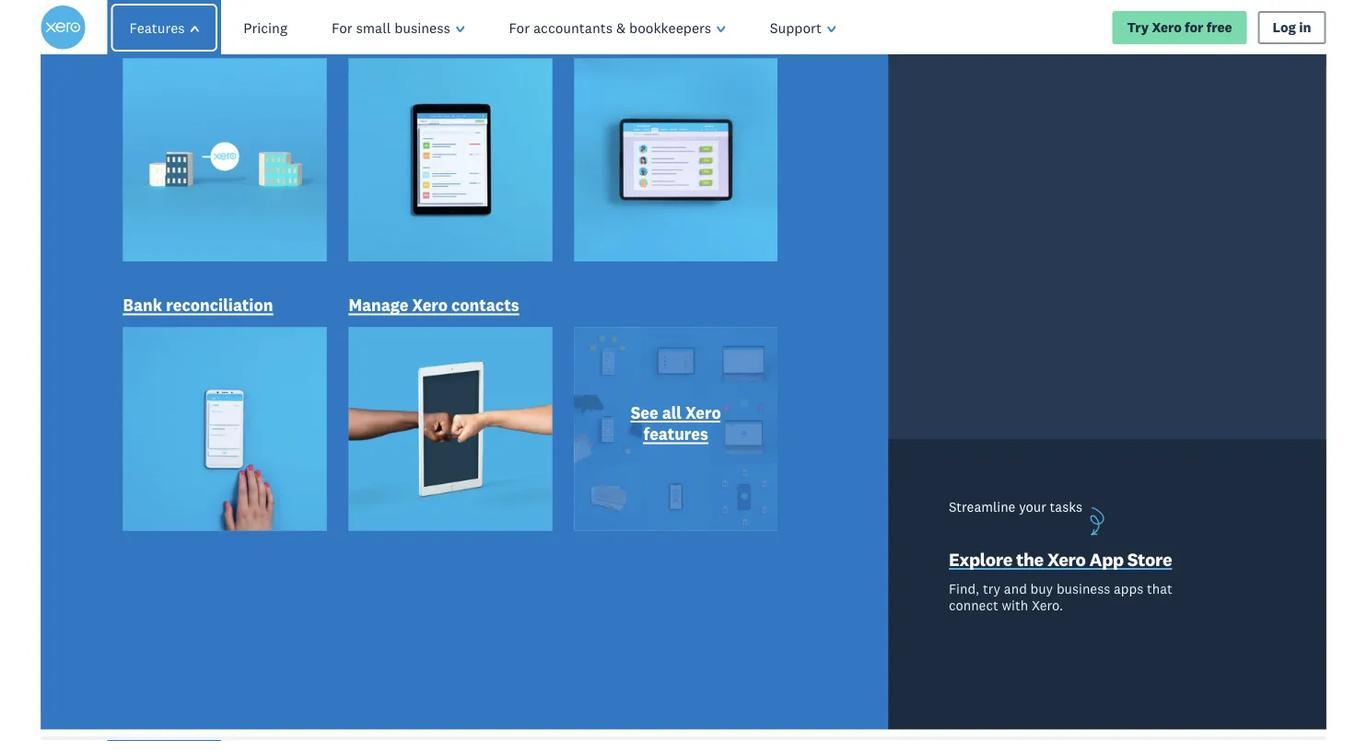 Task type: describe. For each thing, give the bounding box(es) containing it.
see
[[631, 403, 659, 423]]

the
[[1017, 548, 1044, 572]]

business inside find, try and buy business apps that connect with xero.
[[1057, 581, 1111, 598]]

log in
[[1273, 19, 1312, 36]]

xero. inside find, try and buy business apps that connect with xero.
[[1032, 598, 1064, 615]]

xero homepage image
[[41, 6, 85, 50]]

bank
[[123, 296, 162, 316]]

for inside limited time offer: get 50% off for 3 months* plus free onboarding when you purchase xero.
[[507, 501, 539, 533]]

software
[[150, 397, 415, 480]]

pricing link
[[221, 0, 310, 55]]

streamline
[[949, 499, 1016, 516]]

and
[[1004, 581, 1027, 598]]

that
[[1147, 581, 1173, 598]]

reconciliation
[[166, 296, 273, 316]]

for for for small business
[[332, 18, 353, 36]]

tasks
[[1050, 499, 1083, 516]]

manage
[[349, 296, 409, 316]]

app
[[1090, 548, 1124, 572]]

all
[[662, 403, 682, 423]]

manage xero contacts
[[349, 296, 519, 316]]

apps
[[1114, 581, 1144, 598]]

you inside back to what you love with xero accounting software
[[315, 158, 425, 241]]

get
[[367, 501, 407, 533]]

free inside try xero for free link
[[1207, 19, 1233, 36]]

support button
[[748, 0, 858, 55]]

streamline your tasks
[[949, 499, 1083, 516]]

free inside limited time offer: get 50% off for 3 months* plus free onboarding when you purchase xero.
[[309, 532, 353, 563]]

you inside limited time offer: get 50% off for 3 months* plus free onboarding when you purchase xero.
[[150, 562, 191, 594]]

explore
[[949, 548, 1013, 572]]

when
[[495, 532, 555, 563]]

with inside back to what you love with xero accounting software
[[289, 218, 422, 301]]

xero inside back to what you love with xero accounting software
[[150, 278, 289, 361]]

explore the xero app store
[[949, 548, 1173, 572]]

accounting
[[150, 337, 487, 420]]

features
[[130, 18, 185, 36]]

bookkeepers
[[629, 18, 712, 36]]

connect
[[949, 598, 999, 615]]

50%
[[414, 501, 464, 533]]

months*
[[150, 532, 248, 563]]

back to what you love with xero accounting software
[[150, 99, 495, 480]]

support
[[770, 18, 822, 36]]

a xero user decorating a cake with blue icing. social proof badges surrounding the circular image. image
[[698, 55, 1327, 715]]

plus
[[254, 532, 302, 563]]

3
[[545, 501, 559, 533]]

xero. inside limited time offer: get 50% off for 3 months* plus free onboarding when you purchase xero.
[[308, 562, 366, 594]]

find,
[[949, 581, 980, 598]]

try xero for free
[[1128, 19, 1233, 36]]



Task type: vqa. For each thing, say whether or not it's contained in the screenshot.
Collaborate
no



Task type: locate. For each thing, give the bounding box(es) containing it.
xero
[[1152, 19, 1182, 36], [150, 278, 289, 361], [412, 296, 448, 316], [686, 403, 721, 423], [1048, 548, 1086, 572]]

1 horizontal spatial for
[[509, 18, 530, 36]]

for left accountants at left
[[509, 18, 530, 36]]

xero.
[[308, 562, 366, 594], [1032, 598, 1064, 615]]

pricing
[[243, 18, 288, 36]]

0 horizontal spatial business
[[395, 18, 451, 36]]

for small business button
[[310, 0, 487, 55]]

find, try and buy business apps that connect with xero.
[[949, 581, 1173, 615]]

1 vertical spatial free
[[309, 532, 353, 563]]

you
[[315, 158, 425, 241], [150, 562, 191, 594]]

store
[[1128, 548, 1173, 572]]

buy
[[1031, 581, 1054, 598]]

accountants
[[534, 18, 613, 36]]

1 vertical spatial you
[[150, 562, 191, 594]]

0 vertical spatial free
[[1207, 19, 1233, 36]]

0 vertical spatial with
[[289, 218, 422, 301]]

0 horizontal spatial with
[[289, 218, 422, 301]]

free left log
[[1207, 19, 1233, 36]]

love
[[150, 218, 275, 301]]

business
[[395, 18, 451, 36], [1057, 581, 1111, 598]]

for accountants & bookkeepers button
[[487, 0, 748, 55]]

1 for from the left
[[332, 18, 353, 36]]

see all xero features link
[[608, 402, 745, 448]]

with
[[289, 218, 422, 301], [1002, 598, 1029, 615]]

with inside find, try and buy business apps that connect with xero.
[[1002, 598, 1029, 615]]

for left small
[[332, 18, 353, 36]]

for for for accountants & bookkeepers
[[509, 18, 530, 36]]

1 vertical spatial with
[[1002, 598, 1029, 615]]

what
[[150, 158, 301, 241]]

features
[[644, 424, 709, 445]]

try
[[1128, 19, 1149, 36]]

0 vertical spatial for
[[1185, 19, 1204, 36]]

bank reconciliation
[[123, 296, 273, 316]]

contacts
[[452, 296, 519, 316]]

time
[[243, 501, 295, 533]]

try xero for free link
[[1113, 11, 1248, 44]]

see all xero features
[[631, 403, 721, 445]]

1 horizontal spatial with
[[1002, 598, 1029, 615]]

limited
[[150, 501, 237, 533]]

for
[[1185, 19, 1204, 36], [507, 501, 539, 533]]

bank reconciliation link
[[123, 295, 273, 320]]

xero inside see all xero features
[[686, 403, 721, 423]]

0 horizontal spatial for
[[332, 18, 353, 36]]

off
[[471, 501, 501, 533]]

onboarding
[[359, 532, 488, 563]]

&
[[616, 18, 626, 36]]

try
[[983, 581, 1001, 598]]

1 vertical spatial for
[[507, 501, 539, 533]]

log in link
[[1259, 11, 1327, 44]]

1 horizontal spatial for
[[1185, 19, 1204, 36]]

1 horizontal spatial you
[[315, 158, 425, 241]]

for inside dropdown button
[[509, 18, 530, 36]]

free right 'plus' at the bottom left of page
[[309, 532, 353, 563]]

for left "3"
[[507, 501, 539, 533]]

0 horizontal spatial you
[[150, 562, 191, 594]]

1 horizontal spatial business
[[1057, 581, 1111, 598]]

0 horizontal spatial for
[[507, 501, 539, 533]]

0 horizontal spatial free
[[309, 532, 353, 563]]

0 vertical spatial business
[[395, 18, 451, 36]]

1 horizontal spatial xero.
[[1032, 598, 1064, 615]]

explore the xero app store link
[[949, 548, 1173, 575]]

log
[[1273, 19, 1297, 36]]

free
[[1207, 19, 1233, 36], [309, 532, 353, 563]]

for right try
[[1185, 19, 1204, 36]]

for accountants & bookkeepers
[[509, 18, 712, 36]]

manage xero contacts link
[[349, 295, 519, 320]]

xero. right and
[[1032, 598, 1064, 615]]

1 horizontal spatial free
[[1207, 19, 1233, 36]]

2 for from the left
[[509, 18, 530, 36]]

0 vertical spatial you
[[315, 158, 425, 241]]

limited time offer: get 50% off for 3 months* plus free onboarding when you purchase xero.
[[150, 501, 559, 594]]

your
[[1019, 499, 1047, 516]]

small
[[356, 18, 391, 36]]

offer:
[[301, 501, 361, 533]]

purchase
[[198, 562, 301, 594]]

1 vertical spatial xero.
[[1032, 598, 1064, 615]]

business right small
[[395, 18, 451, 36]]

to
[[432, 99, 495, 182]]

business inside dropdown button
[[395, 18, 451, 36]]

xero. down offer:
[[308, 562, 366, 594]]

for small business
[[332, 18, 451, 36]]

features button
[[102, 0, 227, 55]]

0 vertical spatial xero.
[[308, 562, 366, 594]]

back
[[271, 99, 418, 182]]

in
[[1300, 19, 1312, 36]]

business down explore the xero app store link
[[1057, 581, 1111, 598]]

0 horizontal spatial xero.
[[308, 562, 366, 594]]

1 vertical spatial business
[[1057, 581, 1111, 598]]

for
[[332, 18, 353, 36], [509, 18, 530, 36]]

for inside dropdown button
[[332, 18, 353, 36]]



